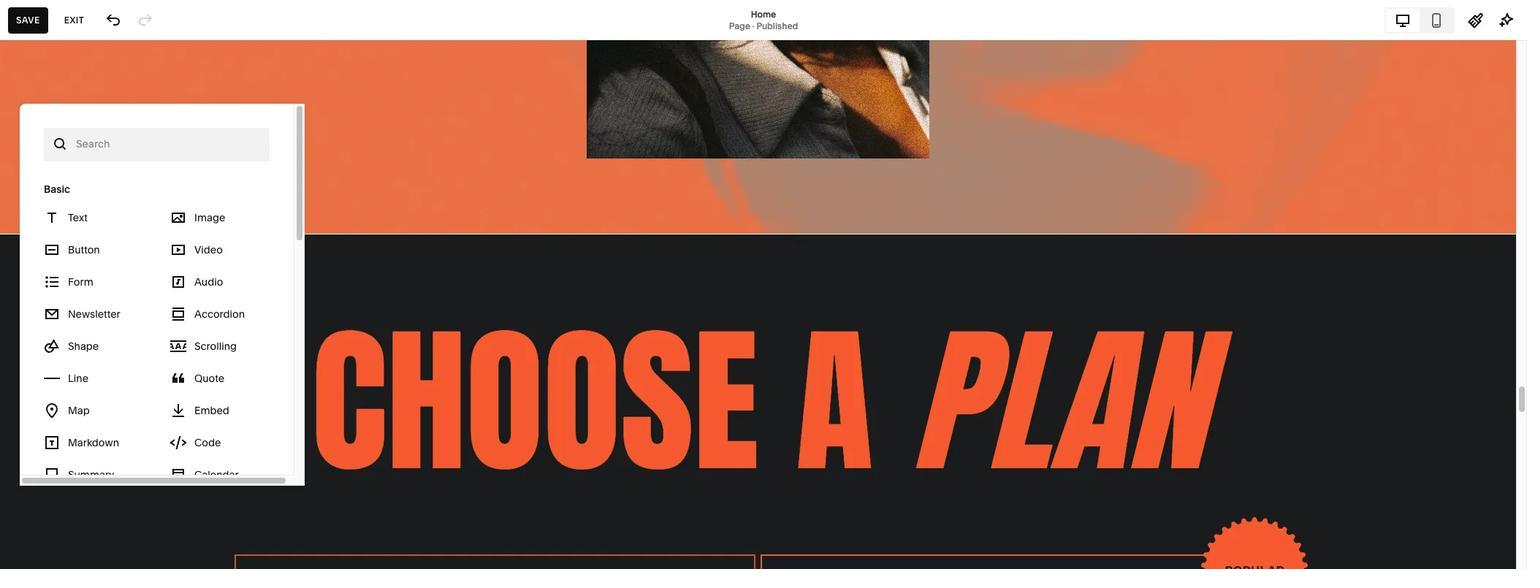 Task type: vqa. For each thing, say whether or not it's contained in the screenshot.
Settings link
yes



Task type: describe. For each thing, give the bounding box(es) containing it.
asset library
[[24, 419, 97, 434]]

exit
[[64, 14, 84, 25]]

settings
[[24, 445, 70, 460]]

library
[[58, 419, 97, 434]]

home page · published
[[729, 8, 798, 31]]

analytics link
[[24, 195, 162, 213]]

page
[[729, 20, 750, 31]]

marketing link
[[24, 142, 162, 160]]

scheduling link
[[24, 221, 162, 239]]

save button
[[8, 7, 48, 33]]

settings link
[[24, 445, 162, 462]]

website link
[[24, 90, 162, 107]]

selling
[[24, 117, 62, 132]]

home
[[751, 8, 776, 19]]

·
[[752, 20, 755, 31]]

contacts link
[[24, 169, 162, 186]]

exit button
[[56, 7, 92, 33]]

analytics
[[24, 196, 75, 210]]



Task type: locate. For each thing, give the bounding box(es) containing it.
asset library link
[[24, 418, 162, 436]]

asset
[[24, 419, 56, 434]]

help
[[24, 472, 50, 486]]

tab list
[[1386, 8, 1453, 32]]

published
[[757, 20, 798, 31]]

marketing
[[24, 143, 81, 158]]

website
[[24, 91, 70, 105]]

scheduling
[[24, 222, 87, 237]]

help link
[[24, 471, 50, 487]]

save
[[16, 14, 40, 25]]

selling link
[[24, 116, 162, 134]]

contacts
[[24, 170, 74, 184]]



